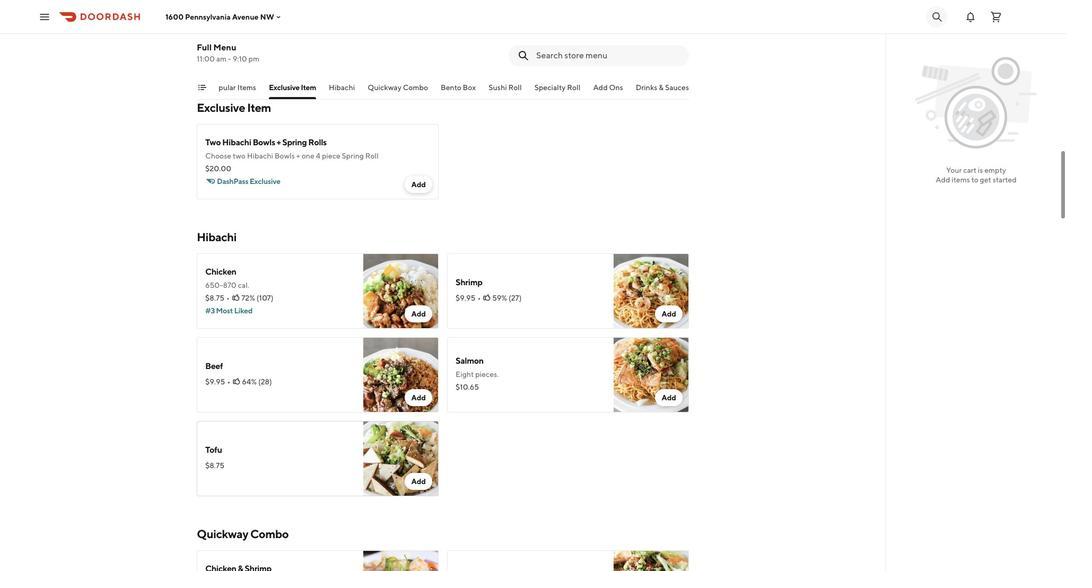 Task type: describe. For each thing, give the bounding box(es) containing it.
59% (27)
[[492, 294, 522, 302]]

1 vertical spatial two
[[241, 54, 253, 63]]

0 vertical spatial pieces
[[326, 33, 348, 41]]

72% (107)
[[241, 294, 273, 302]]

bento chicken your choice of hibachi. served with mixed vegetable, rice or noodles. plus four pieces of california roll, two pieces of chicken dumpling, two pieces of spring roll.
[[205, 8, 348, 63]]

1600 pennsylvania avenue nw
[[166, 12, 274, 21]]

most
[[216, 307, 233, 315]]

roll for sushi roll
[[508, 83, 522, 92]]

hibachi button
[[329, 82, 355, 99]]

0 vertical spatial bowls
[[253, 137, 275, 147]]

california
[[214, 44, 246, 52]]

plus
[[295, 33, 309, 41]]

bento for box
[[441, 83, 461, 92]]

64% (28)
[[242, 378, 272, 386]]

box
[[463, 83, 476, 92]]

avenue
[[232, 12, 259, 21]]

2 vertical spatial pieces
[[255, 54, 277, 63]]

roll for specialty roll
[[567, 83, 581, 92]]

• for 59% (27)
[[478, 294, 481, 302]]

72%
[[241, 294, 255, 302]]

salmon image
[[614, 337, 689, 413]]

cart
[[964, 166, 977, 175]]

specialty roll button
[[535, 82, 581, 99]]

chicken 650-870 cal.
[[205, 267, 249, 290]]

• up the "-"
[[231, 46, 234, 54]]

0 horizontal spatial quickway
[[197, 527, 248, 541]]

add inside your cart is empty add items to get started
[[936, 176, 950, 184]]

roll inside "two hibachi bowls + spring rolls choose two hibachi bowls + one 4 piece spring roll $20.00"
[[365, 152, 379, 160]]

salmon
[[456, 356, 484, 366]]

noodles.
[[265, 33, 293, 41]]

sauces
[[665, 83, 689, 92]]

eight
[[456, 370, 474, 379]]

0 vertical spatial exclusive item
[[269, 83, 316, 92]]

chicken inside chicken 650-870 cal.
[[205, 267, 236, 277]]

empty
[[985, 166, 1006, 175]]

pm
[[249, 55, 259, 63]]

get
[[980, 176, 992, 184]]

0 horizontal spatial quickway combo
[[197, 527, 289, 541]]

five pieces. 73% (34)
[[456, 28, 521, 49]]

two
[[205, 137, 221, 147]]

5 pieces chicken dumpling image
[[614, 0, 689, 70]]

one
[[302, 152, 315, 160]]

pieces. inside salmon eight pieces. $10.65
[[475, 370, 499, 379]]

sushi
[[489, 83, 507, 92]]

to
[[972, 176, 979, 184]]

items
[[237, 83, 256, 92]]

0 vertical spatial +
[[277, 137, 281, 147]]

chicken & beef image
[[614, 551, 689, 571]]

roll.
[[309, 54, 321, 63]]

of left spring
[[278, 54, 285, 63]]

tofu image
[[363, 421, 439, 497]]

quickway combo button
[[368, 82, 428, 99]]

add button for chicken
[[405, 306, 432, 323]]

$10.95 •
[[205, 46, 234, 54]]

of up 11:00
[[205, 44, 212, 52]]

drinks
[[636, 83, 658, 92]]

shrimp image
[[614, 254, 689, 329]]

pieces. inside five pieces. 73% (34)
[[472, 28, 495, 36]]

shrimp
[[456, 277, 483, 288]]

pennsylvania
[[185, 12, 231, 21]]

1 vertical spatial +
[[296, 152, 300, 160]]

#3 most liked
[[205, 307, 253, 315]]

spring
[[287, 54, 307, 63]]

nw
[[260, 12, 274, 21]]

your inside your cart is empty add items to get started
[[947, 166, 962, 175]]

$8.75 for $8.75
[[205, 462, 224, 470]]

choose
[[205, 152, 231, 160]]

(34)
[[508, 40, 521, 49]]

five
[[456, 28, 470, 36]]

bento for chicken
[[205, 8, 228, 18]]

started
[[993, 176, 1017, 184]]

add button for beef
[[405, 389, 432, 406]]

9:10
[[233, 55, 247, 63]]

your inside bento chicken your choice of hibachi. served with mixed vegetable, rice or noodles. plus four pieces of california roll, two pieces of chicken dumpling, two pieces of spring roll.
[[205, 22, 221, 31]]

salmon eight pieces. $10.65
[[456, 356, 499, 392]]

1600
[[166, 12, 184, 21]]

specialty roll
[[535, 83, 581, 92]]

your cart is empty add items to get started
[[936, 166, 1017, 184]]

hibachi up chicken 650-870 cal.
[[197, 230, 237, 244]]

hibachi.
[[255, 22, 281, 31]]

$9.95 • for shrimp
[[456, 294, 481, 302]]

popular
[[210, 83, 236, 92]]

(107)
[[257, 294, 273, 302]]

add ons button
[[593, 82, 623, 99]]

$20.00
[[205, 164, 231, 173]]

popular items button
[[210, 82, 256, 99]]

$9.95 for shrimp
[[456, 294, 476, 302]]

chicken
[[308, 44, 334, 52]]

1 vertical spatial exclusive item
[[197, 101, 271, 115]]

dashpass
[[217, 177, 248, 186]]

four
[[311, 33, 324, 41]]

1 horizontal spatial quickway combo
[[368, 83, 428, 92]]

mixed
[[324, 22, 345, 31]]

1 vertical spatial pieces
[[276, 44, 298, 52]]

cal.
[[238, 281, 249, 290]]

full
[[197, 42, 212, 53]]

sushi roll button
[[489, 82, 522, 99]]

$8.75 for $8.75 •
[[205, 294, 224, 302]]

roll,
[[248, 44, 261, 52]]

quickway inside button
[[368, 83, 402, 92]]

with
[[308, 22, 323, 31]]

piece
[[322, 152, 341, 160]]

64%
[[242, 378, 257, 386]]

notification bell image
[[965, 10, 977, 23]]



Task type: vqa. For each thing, say whether or not it's contained in the screenshot.
"$"
no



Task type: locate. For each thing, give the bounding box(es) containing it.
drinks & sauces button
[[636, 82, 689, 99]]

two
[[262, 44, 275, 52], [241, 54, 253, 63], [233, 152, 246, 160]]

+ left rolls
[[277, 137, 281, 147]]

quickway combo
[[368, 83, 428, 92], [197, 527, 289, 541]]

0 vertical spatial your
[[205, 22, 221, 31]]

$8.75 •
[[205, 294, 230, 302]]

chicken
[[230, 8, 261, 18], [205, 267, 236, 277]]

combo inside button
[[403, 83, 428, 92]]

add button for tofu
[[405, 473, 432, 490]]

$10.95
[[205, 46, 229, 54]]

0 horizontal spatial item
[[247, 101, 271, 115]]

roll
[[508, 83, 522, 92], [567, 83, 581, 92], [365, 152, 379, 160]]

1 horizontal spatial +
[[296, 152, 300, 160]]

pieces down noodles.
[[276, 44, 298, 52]]

ons
[[609, 83, 623, 92]]

beef
[[205, 361, 223, 371]]

0 horizontal spatial combo
[[250, 527, 289, 541]]

rice
[[242, 33, 255, 41]]

1600 pennsylvania avenue nw button
[[166, 12, 283, 21]]

• left 64% at the left bottom of the page
[[227, 378, 230, 386]]

0 vertical spatial $8.75
[[205, 294, 224, 302]]

roll right piece
[[365, 152, 379, 160]]

specialty
[[535, 83, 566, 92]]

exclusive item down popular items button
[[197, 101, 271, 115]]

beef image
[[363, 337, 439, 413]]

1 horizontal spatial item
[[301, 83, 316, 92]]

$9.95
[[456, 294, 476, 302], [205, 378, 225, 386]]

hibachi up choose
[[222, 137, 251, 147]]

59%
[[492, 294, 507, 302]]

two down the or
[[262, 44, 275, 52]]

bento inside button
[[441, 83, 461, 92]]

add ons
[[593, 83, 623, 92]]

is
[[978, 166, 983, 175]]

item down items
[[247, 101, 271, 115]]

your up "items"
[[947, 166, 962, 175]]

chicken inside bento chicken your choice of hibachi. served with mixed vegetable, rice or noodles. plus four pieces of california roll, two pieces of chicken dumpling, two pieces of spring roll.
[[230, 8, 261, 18]]

0 items, open order cart image
[[990, 10, 1003, 23]]

0 horizontal spatial spring
[[282, 137, 307, 147]]

add button for salmon
[[655, 389, 683, 406]]

vegetable,
[[205, 33, 241, 41]]

•
[[231, 46, 234, 54], [227, 294, 230, 302], [478, 294, 481, 302], [227, 378, 230, 386]]

• down shrimp on the left of page
[[478, 294, 481, 302]]

0 vertical spatial $9.95 •
[[456, 294, 481, 302]]

$9.95 • down the beef
[[205, 378, 230, 386]]

650-
[[205, 281, 223, 290]]

served
[[283, 22, 306, 31]]

1 vertical spatial your
[[947, 166, 962, 175]]

pieces
[[326, 33, 348, 41], [276, 44, 298, 52], [255, 54, 277, 63]]

1 vertical spatial combo
[[250, 527, 289, 541]]

1 horizontal spatial spring
[[342, 152, 364, 160]]

item down roll.
[[301, 83, 316, 92]]

+
[[277, 137, 281, 147], [296, 152, 300, 160]]

$9.95 •
[[456, 294, 481, 302], [205, 378, 230, 386]]

1 vertical spatial spring
[[342, 152, 364, 160]]

bento chicken image
[[363, 0, 439, 70]]

1 horizontal spatial $9.95 •
[[456, 294, 481, 302]]

$9.95 for beef
[[205, 378, 225, 386]]

#3
[[205, 307, 215, 315]]

0 horizontal spatial +
[[277, 137, 281, 147]]

bowls up dashpass exclusive in the left top of the page
[[253, 137, 275, 147]]

11:00
[[197, 55, 215, 63]]

0 vertical spatial spring
[[282, 137, 307, 147]]

$9.95 • for beef
[[205, 378, 230, 386]]

Item Search search field
[[536, 50, 681, 62]]

or
[[256, 33, 263, 41]]

of down plus
[[299, 44, 306, 52]]

chicken up the 650-
[[205, 267, 236, 277]]

870
[[223, 281, 236, 290]]

spring right piece
[[342, 152, 364, 160]]

bento
[[205, 8, 228, 18], [441, 83, 461, 92]]

1 horizontal spatial quickway
[[368, 83, 402, 92]]

bowls left one
[[275, 152, 295, 160]]

0 horizontal spatial bento
[[205, 8, 228, 18]]

1 vertical spatial $8.75
[[205, 462, 224, 470]]

1 vertical spatial quickway
[[197, 527, 248, 541]]

1 horizontal spatial your
[[947, 166, 962, 175]]

roll right specialty
[[567, 83, 581, 92]]

0 vertical spatial combo
[[403, 83, 428, 92]]

0 vertical spatial pieces.
[[472, 28, 495, 36]]

73%
[[492, 40, 506, 49]]

bento left box
[[441, 83, 461, 92]]

pieces down the roll,
[[255, 54, 277, 63]]

1 vertical spatial exclusive
[[197, 101, 245, 115]]

bowls
[[253, 137, 275, 147], [275, 152, 295, 160]]

liked
[[234, 307, 253, 315]]

exclusive item
[[269, 83, 316, 92], [197, 101, 271, 115]]

0 horizontal spatial roll
[[365, 152, 379, 160]]

$9.95 • down shrimp on the left of page
[[456, 294, 481, 302]]

1 horizontal spatial bento
[[441, 83, 461, 92]]

1 vertical spatial pieces.
[[475, 370, 499, 379]]

0 vertical spatial chicken
[[230, 8, 261, 18]]

1 horizontal spatial roll
[[508, 83, 522, 92]]

+ left one
[[296, 152, 300, 160]]

• up #3 most liked on the left bottom
[[227, 294, 230, 302]]

open menu image
[[38, 10, 51, 23]]

&
[[659, 83, 664, 92]]

drinks & sauces
[[636, 83, 689, 92]]

1 vertical spatial $9.95
[[205, 378, 225, 386]]

popular items
[[210, 83, 256, 92]]

1 $8.75 from the top
[[205, 294, 224, 302]]

(28)
[[258, 378, 272, 386]]

1 vertical spatial bento
[[441, 83, 461, 92]]

two down the roll,
[[241, 54, 253, 63]]

two inside "two hibachi bowls + spring rolls choose two hibachi bowls + one 4 piece spring roll $20.00"
[[233, 152, 246, 160]]

0 vertical spatial two
[[262, 44, 275, 52]]

$8.75
[[205, 294, 224, 302], [205, 462, 224, 470]]

1 horizontal spatial combo
[[403, 83, 428, 92]]

show menu categories image
[[198, 83, 206, 92]]

1 vertical spatial $9.95 •
[[205, 378, 230, 386]]

0 vertical spatial quickway
[[368, 83, 402, 92]]

-
[[228, 55, 231, 63]]

1 vertical spatial quickway combo
[[197, 527, 289, 541]]

exclusive down spring
[[269, 83, 300, 92]]

dashpass exclusive
[[217, 177, 280, 186]]

full menu 11:00 am - 9:10 pm
[[197, 42, 259, 63]]

of up the rice
[[246, 22, 253, 31]]

exclusive right dashpass
[[250, 177, 280, 186]]

add inside button
[[593, 83, 608, 92]]

$10.65
[[456, 383, 479, 392]]

1 horizontal spatial $9.95
[[456, 294, 476, 302]]

am
[[216, 55, 227, 63]]

2 vertical spatial exclusive
[[250, 177, 280, 186]]

0 vertical spatial $9.95
[[456, 294, 476, 302]]

$8.75 down tofu
[[205, 462, 224, 470]]

rolls
[[308, 137, 327, 147]]

hibachi down chicken
[[329, 83, 355, 92]]

(27)
[[509, 294, 522, 302]]

add button for shrimp
[[655, 306, 683, 323]]

tofu
[[205, 445, 222, 455]]

two hibachi bowls + spring rolls choose two hibachi bowls + one 4 piece spring roll $20.00
[[205, 137, 379, 173]]

dumpling,
[[205, 54, 239, 63]]

0 horizontal spatial your
[[205, 22, 221, 31]]

exclusive down popular at the top of the page
[[197, 101, 245, 115]]

spring up one
[[282, 137, 307, 147]]

pieces. up 73% on the left of the page
[[472, 28, 495, 36]]

of
[[246, 22, 253, 31], [205, 44, 212, 52], [299, 44, 306, 52], [278, 54, 285, 63]]

hibachi
[[329, 83, 355, 92], [222, 137, 251, 147], [247, 152, 273, 160], [197, 230, 237, 244]]

2 $8.75 from the top
[[205, 462, 224, 470]]

chicken & shrimp image
[[363, 551, 439, 571]]

pieces down mixed
[[326, 33, 348, 41]]

bento inside bento chicken your choice of hibachi. served with mixed vegetable, rice or noodles. plus four pieces of california roll, two pieces of chicken dumpling, two pieces of spring roll.
[[205, 8, 228, 18]]

0 horizontal spatial $9.95
[[205, 378, 225, 386]]

pieces. down salmon
[[475, 370, 499, 379]]

1 vertical spatial item
[[247, 101, 271, 115]]

sushi roll
[[489, 83, 522, 92]]

pieces.
[[472, 28, 495, 36], [475, 370, 499, 379]]

bento box
[[441, 83, 476, 92]]

• for 64% (28)
[[227, 378, 230, 386]]

your
[[205, 22, 221, 31], [947, 166, 962, 175]]

menu
[[213, 42, 236, 53]]

2 vertical spatial two
[[233, 152, 246, 160]]

choice
[[222, 22, 245, 31]]

$9.95 down shrimp on the left of page
[[456, 294, 476, 302]]

your down pennsylvania
[[205, 22, 221, 31]]

hibachi up dashpass exclusive in the left top of the page
[[247, 152, 273, 160]]

spring
[[282, 137, 307, 147], [342, 152, 364, 160]]

4
[[316, 152, 321, 160]]

2 horizontal spatial roll
[[567, 83, 581, 92]]

$8.75 down the 650-
[[205, 294, 224, 302]]

chicken up "choice"
[[230, 8, 261, 18]]

1 vertical spatial chicken
[[205, 267, 236, 277]]

0 vertical spatial item
[[301, 83, 316, 92]]

0 vertical spatial quickway combo
[[368, 83, 428, 92]]

items
[[952, 176, 970, 184]]

bento up "choice"
[[205, 8, 228, 18]]

roll right sushi
[[508, 83, 522, 92]]

• for 72% (107)
[[227, 294, 230, 302]]

0 vertical spatial bento
[[205, 8, 228, 18]]

chicken image
[[363, 254, 439, 329]]

$9.95 down the beef
[[205, 378, 225, 386]]

0 horizontal spatial $9.95 •
[[205, 378, 230, 386]]

exclusive item down spring
[[269, 83, 316, 92]]

1 vertical spatial bowls
[[275, 152, 295, 160]]

0 vertical spatial exclusive
[[269, 83, 300, 92]]

two right choose
[[233, 152, 246, 160]]



